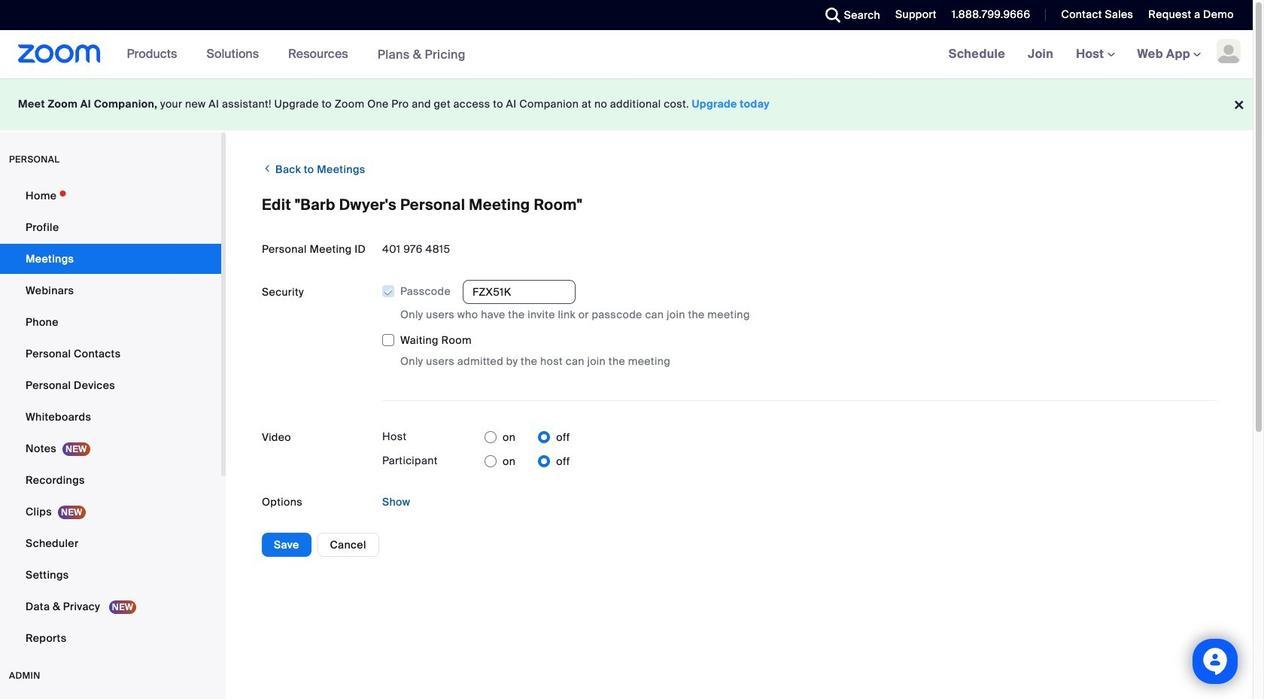Task type: describe. For each thing, give the bounding box(es) containing it.
1 option group from the top
[[485, 426, 570, 450]]

profile picture image
[[1217, 39, 1241, 63]]



Task type: vqa. For each thing, say whether or not it's contained in the screenshot.
down icon
no



Task type: locate. For each thing, give the bounding box(es) containing it.
None text field
[[463, 280, 576, 304]]

meetings navigation
[[938, 30, 1254, 79]]

2 option group from the top
[[485, 450, 570, 474]]

footer
[[0, 78, 1254, 130]]

group
[[382, 280, 1217, 370]]

zoom logo image
[[18, 44, 101, 63]]

banner
[[0, 30, 1254, 79]]

option group
[[485, 426, 570, 450], [485, 450, 570, 474]]

product information navigation
[[116, 30, 477, 79]]

left image
[[262, 161, 273, 176]]

personal menu menu
[[0, 181, 221, 655]]



